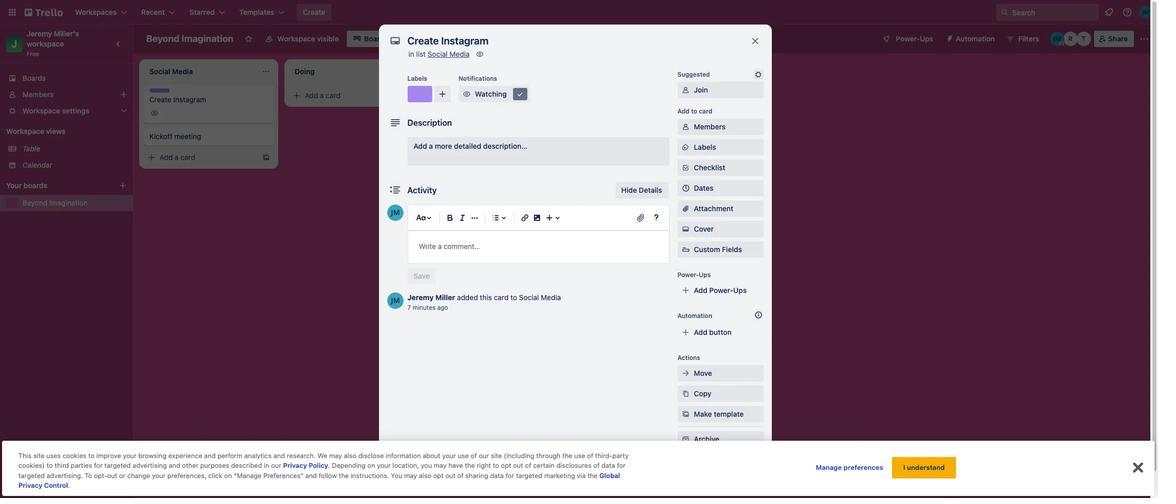 Task type: describe. For each thing, give the bounding box(es) containing it.
your down advertising
[[152, 472, 166, 480]]

uses
[[46, 452, 61, 460]]

link image
[[518, 212, 531, 224]]

create from template… image
[[407, 92, 415, 100]]

filters button
[[1003, 31, 1042, 47]]

your
[[6, 181, 22, 190]]

jeremy for miller's
[[27, 29, 52, 38]]

sm image for automation
[[942, 31, 956, 45]]

italic ⌘i image
[[456, 212, 468, 224]]

(including
[[504, 452, 534, 460]]

marketing
[[544, 472, 575, 480]]

cookies
[[63, 452, 86, 460]]

policy
[[309, 462, 328, 470]]

back to home image
[[25, 4, 63, 20]]

add a card link for create from template… image
[[143, 150, 258, 165]]

of left third-
[[587, 452, 593, 460]]

disclosures
[[556, 462, 592, 470]]

to down uses
[[47, 462, 53, 470]]

the down depending
[[339, 472, 349, 480]]

1 horizontal spatial on
[[367, 462, 375, 470]]

try
[[24, 479, 34, 488]]

board link
[[347, 31, 390, 47]]

add left more
[[414, 142, 427, 150]]

add a more detailed description…
[[414, 142, 527, 150]]

your boards with 1 items element
[[6, 180, 103, 192]]

the inside the this site uses cookies to improve your browsing experience and perform analytics and research. we may also disclose information about your use of our site (including through the use of third-party cookies) to third parties for targeted advertising and other purposes described in our
[[562, 452, 572, 460]]

calendar link
[[23, 160, 127, 170]]

2 horizontal spatial for
[[617, 462, 626, 470]]

global privacy control link
[[18, 472, 620, 490]]

lists image
[[489, 212, 502, 224]]

create instagram
[[149, 95, 206, 104]]

improve
[[96, 452, 121, 460]]

sm image for cover
[[681, 224, 691, 234]]

copy link
[[678, 386, 764, 402]]

0 vertical spatial social
[[428, 50, 448, 58]]

Doing text field
[[289, 63, 401, 80]]

description
[[407, 118, 452, 127]]

save
[[414, 272, 430, 280]]

card down notifications
[[471, 91, 486, 100]]

r button
[[1063, 32, 1078, 46]]

0 horizontal spatial ups
[[699, 271, 711, 279]]

join
[[694, 85, 708, 94]]

1 horizontal spatial out
[[445, 472, 456, 480]]

your down disclose
[[377, 462, 391, 470]]

0 horizontal spatial out
[[107, 472, 117, 480]]

global privacy control
[[18, 472, 620, 490]]

2 horizontal spatial targeted
[[516, 472, 542, 480]]

privacy policy
[[283, 462, 328, 470]]

research.
[[287, 452, 316, 460]]

sm image inside create instagram link
[[149, 108, 160, 118]]

create button
[[297, 4, 332, 20]]

add down custom
[[694, 286, 707, 295]]

0 vertical spatial our
[[479, 452, 489, 460]]

terryturtle85 (terryturtle85) image
[[1077, 32, 1091, 46]]

ups inside button
[[920, 34, 933, 43]]

beyond inside text box
[[146, 33, 179, 44]]

to down join
[[691, 107, 697, 115]]

Search field
[[1009, 5, 1098, 20]]

1 vertical spatial automation
[[678, 312, 712, 320]]

2 use from the left
[[574, 452, 585, 460]]

2 horizontal spatial add a card link
[[434, 89, 548, 103]]

power-ups inside button
[[896, 34, 933, 43]]

preferences"
[[263, 472, 304, 480]]

this
[[480, 293, 492, 302]]

we
[[318, 452, 327, 460]]

rubyanndersson (rubyanndersson) image
[[1063, 32, 1078, 46]]

"manage
[[234, 472, 261, 480]]

move
[[694, 369, 712, 378]]

2 vertical spatial power-
[[709, 286, 733, 295]]

hide details link
[[615, 182, 668, 198]]

members for leftmost members link
[[23, 90, 53, 99]]

join link
[[678, 82, 764, 98]]

for inside the this site uses cookies to improve your browsing experience and perform analytics and research. we may also disclose information about your use of our site (including through the use of third-party cookies) to third parties for targeted advertising and other purposes described in our
[[94, 462, 103, 470]]

may inside the this site uses cookies to improve your browsing experience and perform analytics and research. we may also disclose information about your use of our site (including through the use of third-party cookies) to third parties for targeted advertising and other purposes described in our
[[329, 452, 342, 460]]

2 horizontal spatial out
[[513, 462, 523, 470]]

share
[[1108, 34, 1128, 43]]

bold ⌘b image
[[444, 212, 456, 224]]

0 vertical spatial opt
[[501, 462, 511, 470]]

create for create
[[303, 8, 325, 16]]

jeremy miller's workspace free
[[27, 29, 81, 58]]

1 horizontal spatial privacy
[[283, 462, 307, 470]]

attachment
[[694, 204, 733, 213]]

automation button
[[942, 31, 1001, 47]]

add down kickoff
[[160, 153, 173, 162]]

i
[[903, 463, 905, 471]]

2 vertical spatial jeremy miller (jeremymiller198) image
[[387, 293, 403, 309]]

star or unstar board image
[[245, 35, 253, 43]]

primary element
[[0, 0, 1158, 25]]

sm image for copy
[[681, 389, 691, 399]]

ago
[[437, 304, 448, 312]]

watching button
[[459, 86, 529, 102]]

advertising
[[133, 462, 167, 470]]

j
[[11, 38, 17, 50]]

party
[[613, 452, 629, 460]]

sm image for labels
[[681, 142, 691, 152]]

understand
[[907, 463, 945, 471]]

2 site from the left
[[491, 452, 502, 460]]

boards
[[23, 74, 46, 82]]

to
[[85, 472, 92, 480]]

description…
[[483, 142, 527, 150]]

1 horizontal spatial members link
[[678, 119, 764, 135]]

miller's
[[54, 29, 79, 38]]

workspace for workspace views
[[6, 127, 44, 136]]

of down have
[[457, 472, 464, 480]]

also inside the this site uses cookies to improve your browsing experience and perform analytics and research. we may also disclose information about your use of our site (including through the use of third-party cookies) to third parties for targeted advertising and other purposes described in our
[[344, 452, 356, 460]]

privacy alert dialog
[[2, 441, 1154, 496]]

1 vertical spatial data
[[490, 472, 504, 480]]

manage preferences button
[[816, 458, 883, 478]]

add down notifications
[[450, 91, 463, 100]]

power-ups button
[[875, 31, 940, 47]]

about
[[423, 452, 440, 460]]

detailed
[[454, 142, 481, 150]]

details
[[639, 186, 662, 194]]

boards link
[[0, 70, 133, 86]]

fields
[[722, 245, 742, 254]]

0 vertical spatial media
[[450, 50, 470, 58]]

checklist
[[694, 163, 725, 172]]

preferences
[[844, 463, 883, 471]]

premium
[[36, 479, 65, 488]]

location,
[[393, 462, 419, 470]]

add power-ups
[[694, 286, 747, 295]]

add button
[[694, 328, 732, 337]]

try premium free
[[24, 479, 80, 488]]

create from template… image
[[262, 153, 270, 162]]

also inside . depending on your location, you may have the right to opt out of certain disclosures of data for targeted advertising. to opt-out or change your preferences, click on "manage preferences" and follow the instructions. you may also opt out of sharing data for targeted marketing via the
[[419, 472, 431, 480]]

custom fields
[[694, 245, 742, 254]]

Social Media text field
[[143, 63, 256, 80]]

of down third-
[[593, 462, 600, 470]]

through
[[536, 452, 561, 460]]

button
[[709, 328, 732, 337]]

workspace visible
[[277, 34, 339, 43]]

1 site from the left
[[33, 452, 44, 460]]

targeted inside the this site uses cookies to improve your browsing experience and perform analytics and research. we may also disclose information about your use of our site (including through the use of third-party cookies) to third parties for targeted advertising and other purposes described in our
[[104, 462, 131, 470]]

0 horizontal spatial targeted
[[18, 472, 45, 480]]

j link
[[6, 36, 23, 52]]

add a more detailed description… link
[[407, 137, 669, 166]]

beyond imagination link
[[23, 198, 127, 208]]

parties
[[71, 462, 92, 470]]

to inside . depending on your location, you may have the right to opt out of certain disclosures of data for targeted advertising. to opt-out or change your preferences, click on "manage preferences" and follow the instructions. you may also opt out of sharing data for targeted marketing via the
[[493, 462, 499, 470]]

copy
[[694, 389, 711, 398]]

third-
[[595, 452, 613, 460]]

t
[[1082, 35, 1086, 42]]

2 vertical spatial may
[[404, 472, 417, 480]]



Task type: locate. For each thing, give the bounding box(es) containing it.
use up have
[[458, 452, 469, 460]]

template
[[714, 410, 744, 418]]

1 horizontal spatial social
[[519, 293, 539, 302]]

automation
[[956, 34, 995, 43], [678, 312, 712, 320]]

out
[[513, 462, 523, 470], [107, 472, 117, 480], [445, 472, 456, 480]]

0 horizontal spatial create
[[149, 95, 171, 104]]

disclose
[[358, 452, 384, 460]]

jeremy
[[27, 29, 52, 38], [407, 293, 434, 302]]

and inside . depending on your location, you may have the right to opt out of certain disclosures of data for targeted advertising. to opt-out or change your preferences, click on "manage preferences" and follow the instructions. you may also opt out of sharing data for targeted marketing via the
[[305, 472, 317, 480]]

1 horizontal spatial power-
[[709, 286, 733, 295]]

sm image inside copy link
[[681, 389, 691, 399]]

1 vertical spatial power-
[[678, 271, 699, 279]]

and
[[204, 452, 216, 460], [274, 452, 285, 460], [169, 462, 180, 470], [305, 472, 317, 480]]

0 vertical spatial in
[[408, 50, 414, 58]]

1 horizontal spatial add a card
[[305, 91, 341, 100]]

create
[[303, 8, 325, 16], [149, 95, 171, 104]]

add a card down doing text box
[[305, 91, 341, 100]]

1 horizontal spatial power-ups
[[896, 34, 933, 43]]

privacy inside global privacy control
[[18, 482, 42, 490]]

dates button
[[678, 180, 764, 196]]

may right we
[[329, 452, 342, 460]]

and up preferences" in the bottom left of the page
[[274, 452, 285, 460]]

jeremy miller (jeremymiller198) image left r
[[1050, 32, 1064, 46]]

beyond imagination up "social media" text field
[[146, 33, 233, 44]]

automation left filters button
[[956, 34, 995, 43]]

None text field
[[402, 32, 740, 50]]

add a card down kickoff meeting
[[160, 153, 195, 162]]

0 vertical spatial data
[[602, 462, 615, 470]]

to right right
[[493, 462, 499, 470]]

jeremy for miller
[[407, 293, 434, 302]]

jeremy miller added this card to social media 7 minutes ago
[[407, 293, 561, 312]]

your right improve
[[123, 452, 137, 460]]

1 horizontal spatial site
[[491, 452, 502, 460]]

sm image
[[475, 49, 485, 59], [753, 70, 764, 80], [681, 85, 691, 95], [462, 89, 472, 99], [515, 89, 525, 99], [292, 91, 302, 101], [149, 108, 160, 118], [146, 152, 157, 163], [681, 368, 691, 379], [681, 409, 691, 419], [681, 434, 691, 445]]

your
[[123, 452, 137, 460], [442, 452, 456, 460], [377, 462, 391, 470], [152, 472, 166, 480]]

0 horizontal spatial privacy
[[18, 482, 42, 490]]

you
[[391, 472, 402, 480]]

sm image inside 'checklist' "link"
[[681, 163, 691, 173]]

sm image inside join link
[[681, 85, 691, 95]]

labels up create from template… icon
[[407, 75, 427, 82]]

0 horizontal spatial site
[[33, 452, 44, 460]]

beyond
[[146, 33, 179, 44], [23, 198, 47, 207]]

1 horizontal spatial labels
[[694, 143, 716, 151]]

the
[[562, 452, 572, 460], [465, 462, 475, 470], [339, 472, 349, 480], [588, 472, 598, 480]]

add power-ups link
[[678, 282, 764, 299]]

in left list
[[408, 50, 414, 58]]

1 horizontal spatial in
[[408, 50, 414, 58]]

custom
[[694, 245, 720, 254]]

share button
[[1094, 31, 1134, 47]]

1 horizontal spatial for
[[506, 472, 514, 480]]

our up right
[[479, 452, 489, 460]]

jeremy inside jeremy miller's workspace free
[[27, 29, 52, 38]]

add a card for create from template… image
[[160, 153, 195, 162]]

in down analytics
[[264, 462, 269, 470]]

a down notifications
[[465, 91, 469, 100]]

0 vertical spatial beyond
[[146, 33, 179, 44]]

jeremy up minutes
[[407, 293, 434, 302]]

add a card link for create from template… icon
[[289, 89, 403, 103]]

cover link
[[678, 221, 764, 237]]

add a card for create from template… icon
[[305, 91, 341, 100]]

0 horizontal spatial use
[[458, 452, 469, 460]]

beyond imagination inside text box
[[146, 33, 233, 44]]

list
[[416, 50, 426, 58]]

site up right
[[491, 452, 502, 460]]

jeremy miller (jeremymiller198) image left 7
[[387, 293, 403, 309]]

0 horizontal spatial workspace
[[6, 127, 44, 136]]

add a card down notifications
[[450, 91, 486, 100]]

workspace for workspace visible
[[277, 34, 315, 43]]

1 vertical spatial members
[[694, 122, 726, 131]]

power- inside button
[[896, 34, 920, 43]]

1 horizontal spatial .
[[328, 462, 330, 470]]

free
[[27, 50, 39, 58]]

1 horizontal spatial beyond imagination
[[146, 33, 233, 44]]

sm image inside cover link
[[681, 224, 691, 234]]

0 horizontal spatial on
[[224, 472, 232, 480]]

jeremy inside jeremy miller added this card to social media 7 minutes ago
[[407, 293, 434, 302]]

social right this
[[519, 293, 539, 302]]

create up workspace visible
[[303, 8, 325, 16]]

jeremy miller (jeremymiller198) image
[[1050, 32, 1064, 46], [387, 205, 403, 221], [387, 293, 403, 309]]

site up cookies)
[[33, 452, 44, 460]]

text styles image
[[415, 212, 427, 224]]

views
[[46, 127, 66, 136]]

1 vertical spatial may
[[434, 462, 447, 470]]

0 horizontal spatial automation
[[678, 312, 712, 320]]

may down about
[[434, 462, 447, 470]]

in list social media
[[408, 50, 470, 58]]

make template link
[[678, 406, 764, 423]]

global
[[599, 472, 620, 480]]

for down party
[[617, 462, 626, 470]]

customize views image
[[396, 34, 406, 44]]

1 horizontal spatial media
[[541, 293, 561, 302]]

ups left automation button
[[920, 34, 933, 43]]

1 horizontal spatial workspace
[[277, 34, 315, 43]]

imagination inside text box
[[182, 33, 233, 44]]

image image
[[531, 212, 543, 224]]

labels
[[407, 75, 427, 82], [694, 143, 716, 151]]

ups down fields
[[733, 286, 747, 295]]

filters
[[1018, 34, 1039, 43]]

0 horizontal spatial media
[[450, 50, 470, 58]]

automation up add button
[[678, 312, 712, 320]]

1 horizontal spatial jeremy
[[407, 293, 434, 302]]

attachment button
[[678, 201, 764, 217]]

for up opt-
[[94, 462, 103, 470]]

kickoff
[[149, 132, 172, 141]]

1 vertical spatial beyond imagination
[[23, 198, 88, 207]]

0 vertical spatial members link
[[0, 86, 133, 103]]

. down advertising.
[[68, 482, 70, 490]]

use up disclosures
[[574, 452, 585, 460]]

2 horizontal spatial ups
[[920, 34, 933, 43]]

sm image for members
[[681, 122, 691, 132]]

targeted up or
[[104, 462, 131, 470]]

a left more
[[429, 142, 433, 150]]

data
[[602, 462, 615, 470], [490, 472, 504, 480]]

beyond imagination down your boards with 1 items element
[[23, 198, 88, 207]]

0 vertical spatial beyond imagination
[[146, 33, 233, 44]]

0 vertical spatial on
[[367, 462, 375, 470]]

a
[[320, 91, 324, 100], [465, 91, 469, 100], [429, 142, 433, 150], [175, 153, 179, 162]]

privacy down "research."
[[283, 462, 307, 470]]

1 horizontal spatial beyond
[[146, 33, 179, 44]]

create left 'instagram'
[[149, 95, 171, 104]]

add
[[305, 91, 318, 100], [450, 91, 463, 100], [678, 107, 690, 115], [414, 142, 427, 150], [160, 153, 173, 162], [694, 286, 707, 295], [694, 328, 707, 337]]

add down suggested
[[678, 107, 690, 115]]

1 vertical spatial ups
[[699, 271, 711, 279]]

show menu image
[[1139, 34, 1149, 44]]

out down (including
[[513, 462, 523, 470]]

workspace up table
[[6, 127, 44, 136]]

advertising.
[[47, 472, 83, 480]]

0 horizontal spatial labels
[[407, 75, 427, 82]]

on right 'click'
[[224, 472, 232, 480]]

more formatting image
[[468, 212, 481, 224]]

i understand button
[[892, 457, 956, 478]]

. up follow at the bottom left of the page
[[328, 462, 330, 470]]

1 vertical spatial our
[[271, 462, 281, 470]]

2 horizontal spatial may
[[434, 462, 447, 470]]

sm image inside automation button
[[942, 31, 956, 45]]

information
[[386, 452, 421, 460]]

0 horizontal spatial add a card link
[[143, 150, 258, 165]]

also down you
[[419, 472, 431, 480]]

labels up checklist
[[694, 143, 716, 151]]

add down doing text box
[[305, 91, 318, 100]]

members for members link to the right
[[694, 122, 726, 131]]

editor toolbar toolbar
[[413, 210, 664, 226]]

save button
[[407, 268, 436, 284]]

may down location,
[[404, 472, 417, 480]]

add inside button
[[694, 328, 707, 337]]

0 horizontal spatial members link
[[0, 86, 133, 103]]

out left or
[[107, 472, 117, 480]]

our up preferences" in the bottom left of the page
[[271, 462, 281, 470]]

imagination up "social media" text field
[[182, 33, 233, 44]]

add left button
[[694, 328, 707, 337]]

miller
[[435, 293, 455, 302]]

out down have
[[445, 472, 456, 480]]

2 horizontal spatial power-
[[896, 34, 920, 43]]

card down join
[[699, 107, 712, 115]]

0 vertical spatial labels
[[407, 75, 427, 82]]

. for . depending on your location, you may have the right to opt out of certain disclosures of data for targeted advertising. to opt-out or change your preferences, click on "manage preferences" and follow the instructions. you may also opt out of sharing data for targeted marketing via the
[[328, 462, 330, 470]]

jeremy miller (jeremymiller198) image
[[1140, 6, 1152, 18]]

0 vertical spatial also
[[344, 452, 356, 460]]

workspace inside button
[[277, 34, 315, 43]]

0 notifications image
[[1103, 6, 1115, 18]]

the up disclosures
[[562, 452, 572, 460]]

members link up labels link
[[678, 119, 764, 135]]

open information menu image
[[1122, 7, 1133, 17]]

0 horizontal spatial also
[[344, 452, 356, 460]]

have
[[449, 462, 463, 470]]

site
[[33, 452, 44, 460], [491, 452, 502, 460]]

ups
[[920, 34, 933, 43], [699, 271, 711, 279], [733, 286, 747, 295]]

workspace left visible
[[277, 34, 315, 43]]

on down disclose
[[367, 462, 375, 470]]

calendar
[[23, 161, 52, 169]]

targeted down cookies)
[[18, 472, 45, 480]]

card down meeting
[[181, 153, 195, 162]]

ups up add power-ups
[[699, 271, 711, 279]]

privacy down cookies)
[[18, 482, 42, 490]]

added
[[457, 293, 478, 302]]

activity
[[407, 186, 437, 195]]

0 horizontal spatial beyond
[[23, 198, 47, 207]]

1 horizontal spatial create
[[303, 8, 325, 16]]

members link down boards
[[0, 86, 133, 103]]

of up right
[[471, 452, 477, 460]]

imagination down your boards with 1 items element
[[49, 198, 88, 207]]

1 vertical spatial opt
[[433, 472, 444, 480]]

to inside jeremy miller added this card to social media 7 minutes ago
[[511, 293, 517, 302]]

dates
[[694, 184, 714, 192]]

1 horizontal spatial also
[[419, 472, 431, 480]]

create inside create button
[[303, 8, 325, 16]]

instagram
[[173, 95, 206, 104]]

archive
[[694, 435, 719, 444]]

0 vertical spatial ups
[[920, 34, 933, 43]]

1 vertical spatial privacy
[[18, 482, 42, 490]]

0 horizontal spatial may
[[329, 452, 342, 460]]

7 minutes ago link
[[407, 304, 448, 312]]

sm image inside labels link
[[681, 142, 691, 152]]

the up sharing
[[465, 462, 475, 470]]

media inside jeremy miller added this card to social media 7 minutes ago
[[541, 293, 561, 302]]

workspace
[[27, 39, 64, 48]]

2 vertical spatial ups
[[733, 286, 747, 295]]

checklist link
[[678, 160, 764, 176]]

Main content area, start typing to enter text. text field
[[419, 240, 658, 253]]

right
[[477, 462, 491, 470]]

1 horizontal spatial add a card link
[[289, 89, 403, 103]]

add a card
[[305, 91, 341, 100], [450, 91, 486, 100], [160, 153, 195, 162]]

of down (including
[[525, 462, 531, 470]]

certain
[[533, 462, 555, 470]]

social right list
[[428, 50, 448, 58]]

0 vertical spatial jeremy
[[27, 29, 52, 38]]

open help dialog image
[[650, 212, 662, 224]]

create for create instagram
[[149, 95, 171, 104]]

search image
[[1001, 8, 1009, 16]]

minutes
[[413, 304, 436, 312]]

. inside . depending on your location, you may have the right to opt out of certain disclosures of data for targeted advertising. to opt-out or change your preferences, click on "manage preferences" and follow the instructions. you may also opt out of sharing data for targeted marketing via the
[[328, 462, 330, 470]]

table link
[[23, 144, 127, 154]]

power-ups
[[896, 34, 933, 43], [678, 271, 711, 279]]

add board image
[[119, 182, 127, 190]]

0 vertical spatial workspace
[[277, 34, 315, 43]]

data up global
[[602, 462, 615, 470]]

add button button
[[678, 324, 764, 341]]

to right this
[[511, 293, 517, 302]]

also
[[344, 452, 356, 460], [419, 472, 431, 480]]

0 vertical spatial members
[[23, 90, 53, 99]]

privacy policy link
[[283, 462, 328, 470]]

a down kickoff meeting
[[175, 153, 179, 162]]

your up have
[[442, 452, 456, 460]]

1 horizontal spatial use
[[574, 452, 585, 460]]

social media link
[[428, 50, 470, 58]]

1 vertical spatial power-ups
[[678, 271, 711, 279]]

watching
[[475, 90, 507, 98]]

0 vertical spatial power-ups
[[896, 34, 933, 43]]

i understand
[[903, 463, 945, 471]]

0 horizontal spatial power-ups
[[678, 271, 711, 279]]

beyond down boards at the top left of the page
[[23, 198, 47, 207]]

0 horizontal spatial jeremy
[[27, 29, 52, 38]]

to up parties
[[88, 452, 95, 460]]

a down doing text box
[[320, 91, 324, 100]]

add a card link down doing text box
[[289, 89, 403, 103]]

1 horizontal spatial our
[[479, 452, 489, 460]]

opt down about
[[433, 472, 444, 480]]

may
[[329, 452, 342, 460], [434, 462, 447, 470], [404, 472, 417, 480]]

Board name text field
[[141, 31, 239, 47]]

0 vertical spatial power-
[[896, 34, 920, 43]]

automation inside button
[[956, 34, 995, 43]]

1 horizontal spatial members
[[694, 122, 726, 131]]

in inside the this site uses cookies to improve your browsing experience and perform analytics and research. we may also disclose information about your use of our site (including through the use of third-party cookies) to third parties for targeted advertising and other purposes described in our
[[264, 462, 269, 470]]

add a card link down notifications
[[434, 89, 548, 103]]

and down experience
[[169, 462, 180, 470]]

2 horizontal spatial add a card
[[450, 91, 486, 100]]

1 horizontal spatial automation
[[956, 34, 995, 43]]

1 vertical spatial social
[[519, 293, 539, 302]]

members down boards
[[23, 90, 53, 99]]

1 vertical spatial beyond
[[23, 198, 47, 207]]

1 vertical spatial jeremy
[[407, 293, 434, 302]]

1 horizontal spatial opt
[[501, 462, 511, 470]]

1 vertical spatial workspace
[[6, 127, 44, 136]]

sm image for add a card
[[437, 91, 447, 101]]

1 vertical spatial members link
[[678, 119, 764, 135]]

0 horizontal spatial power-
[[678, 271, 699, 279]]

described
[[231, 462, 262, 470]]

jeremy miller (jeremymiller198) image left text styles image on the left top of the page
[[387, 205, 403, 221]]

card down doing text box
[[326, 91, 341, 100]]

card right this
[[494, 293, 509, 302]]

7
[[407, 304, 411, 312]]

and down privacy policy link
[[305, 472, 317, 480]]

custom fields button
[[678, 245, 764, 255]]

create inside create instagram link
[[149, 95, 171, 104]]

0 vertical spatial create
[[303, 8, 325, 16]]

0 horizontal spatial members
[[23, 90, 53, 99]]

1 horizontal spatial ups
[[733, 286, 747, 295]]

and up purposes
[[204, 452, 216, 460]]

the right via at the bottom of page
[[588, 472, 598, 480]]

0 vertical spatial jeremy miller (jeremymiller198) image
[[1050, 32, 1064, 46]]

jeremy up workspace
[[27, 29, 52, 38]]

beyond up "social media" text field
[[146, 33, 179, 44]]

sm image inside the move "link"
[[681, 368, 691, 379]]

0 horizontal spatial imagination
[[49, 198, 88, 207]]

1 vertical spatial .
[[68, 482, 70, 490]]

1 use from the left
[[458, 452, 469, 460]]

1 vertical spatial on
[[224, 472, 232, 480]]

1 vertical spatial media
[[541, 293, 561, 302]]

. for .
[[68, 482, 70, 490]]

sm image inside archive 'link'
[[681, 434, 691, 445]]

add a card link down kickoff meeting link
[[143, 150, 258, 165]]

1 vertical spatial imagination
[[49, 198, 88, 207]]

this
[[18, 452, 32, 460]]

0 horizontal spatial opt
[[433, 472, 444, 480]]

manage preferences
[[816, 463, 883, 471]]

social inside jeremy miller added this card to social media 7 minutes ago
[[519, 293, 539, 302]]

sm image
[[942, 31, 956, 45], [437, 91, 447, 101], [681, 122, 691, 132], [681, 142, 691, 152], [681, 163, 691, 173], [681, 224, 691, 234], [681, 389, 691, 399]]

0 horizontal spatial for
[[94, 462, 103, 470]]

sm image inside make template link
[[681, 409, 691, 419]]

Done text field
[[434, 63, 546, 80]]

1 vertical spatial jeremy miller (jeremymiller198) image
[[387, 205, 403, 221]]

cover
[[694, 225, 714, 233]]

for down (including
[[506, 472, 514, 480]]

attach and insert link image
[[636, 213, 646, 223]]

1 horizontal spatial data
[[602, 462, 615, 470]]

.
[[328, 462, 330, 470], [68, 482, 70, 490]]

data down right
[[490, 472, 504, 480]]

targeted down certain
[[516, 472, 542, 480]]

notifications
[[459, 75, 497, 82]]

sm image for checklist
[[681, 163, 691, 173]]

card inside jeremy miller added this card to social media 7 minutes ago
[[494, 293, 509, 302]]

kickoff meeting
[[149, 132, 201, 141]]

1 horizontal spatial targeted
[[104, 462, 131, 470]]

0 vertical spatial automation
[[956, 34, 995, 43]]

you
[[421, 462, 432, 470]]



Task type: vqa. For each thing, say whether or not it's contained in the screenshot.
add a card button related to To do
no



